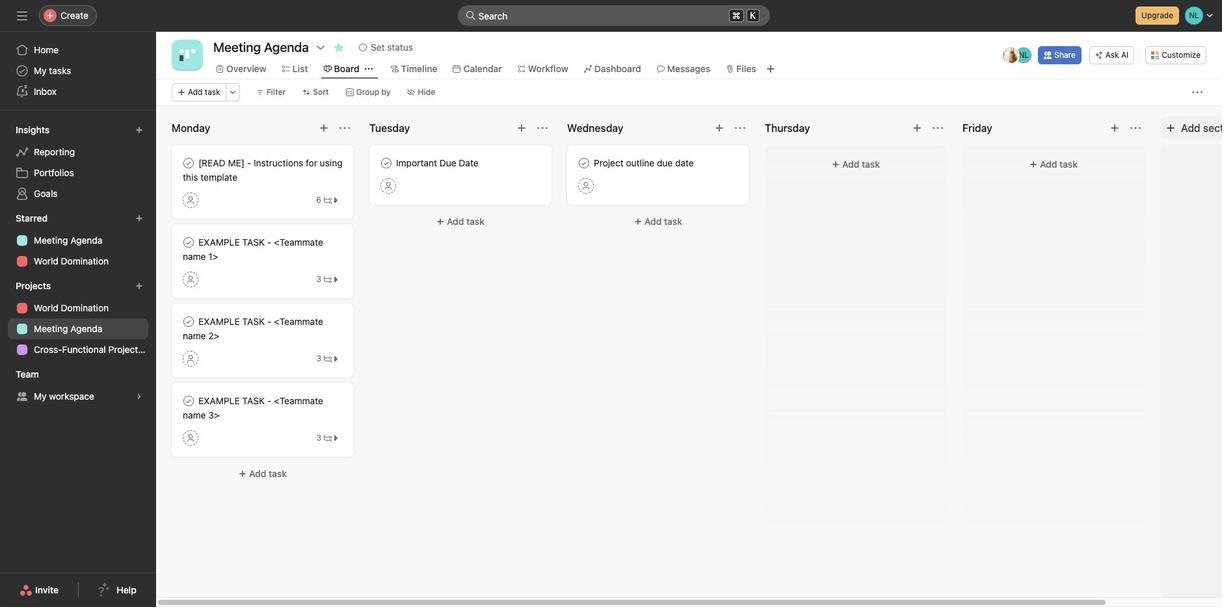 Task type: vqa. For each thing, say whether or not it's contained in the screenshot.
Dismiss image
no



Task type: locate. For each thing, give the bounding box(es) containing it.
teams element
[[0, 363, 156, 410]]

Mark complete checkbox
[[181, 155, 196, 171], [379, 155, 394, 171], [181, 314, 196, 330], [181, 394, 196, 409]]

add task image
[[319, 123, 329, 133], [517, 123, 527, 133], [1110, 123, 1120, 133]]

mark complete image
[[379, 155, 394, 171], [576, 155, 592, 171], [181, 235, 196, 250]]

3 more section actions image from the left
[[1131, 123, 1141, 133]]

add task image
[[714, 123, 725, 133], [912, 123, 922, 133]]

0 horizontal spatial mark complete image
[[181, 235, 196, 250]]

more section actions image
[[735, 123, 745, 133], [933, 123, 943, 133], [1131, 123, 1141, 133]]

2 mark complete image from the top
[[181, 314, 196, 330]]

new project or portfolio image
[[135, 282, 143, 290]]

None field
[[458, 5, 770, 26]]

0 horizontal spatial add task image
[[319, 123, 329, 133]]

1 more section actions image from the left
[[340, 123, 350, 133]]

2 add task image from the left
[[517, 123, 527, 133]]

more actions image
[[229, 88, 237, 96]]

1 horizontal spatial more section actions image
[[933, 123, 943, 133]]

0 horizontal spatial more section actions image
[[340, 123, 350, 133]]

1 vertical spatial mark complete image
[[181, 314, 196, 330]]

0 horizontal spatial add task image
[[714, 123, 725, 133]]

remove from starred image
[[334, 42, 344, 53]]

see details, my workspace image
[[135, 393, 143, 401]]

0 horizontal spatial mark complete checkbox
[[181, 235, 196, 250]]

1 horizontal spatial more section actions image
[[537, 123, 548, 133]]

mark complete image
[[181, 155, 196, 171], [181, 314, 196, 330], [181, 394, 196, 409]]

projects element
[[0, 275, 156, 363]]

1 add task image from the left
[[319, 123, 329, 133]]

2 more section actions image from the left
[[537, 123, 548, 133]]

Mark complete checkbox
[[576, 155, 592, 171], [181, 235, 196, 250]]

1 horizontal spatial add task image
[[517, 123, 527, 133]]

0 vertical spatial mark complete checkbox
[[576, 155, 592, 171]]

3 add task image from the left
[[1110, 123, 1120, 133]]

2 vertical spatial mark complete image
[[181, 394, 196, 409]]

2 horizontal spatial mark complete image
[[576, 155, 592, 171]]

3 mark complete image from the top
[[181, 394, 196, 409]]

2 add task image from the left
[[912, 123, 922, 133]]

2 more section actions image from the left
[[933, 123, 943, 133]]

1 horizontal spatial add task image
[[912, 123, 922, 133]]

2 horizontal spatial more section actions image
[[1131, 123, 1141, 133]]

global element
[[0, 32, 156, 110]]

1 add task image from the left
[[714, 123, 725, 133]]

1 horizontal spatial mark complete checkbox
[[576, 155, 592, 171]]

0 horizontal spatial more section actions image
[[735, 123, 745, 133]]

add task image for first more section actions icon from right
[[517, 123, 527, 133]]

0 vertical spatial mark complete image
[[181, 155, 196, 171]]

1 horizontal spatial mark complete image
[[379, 155, 394, 171]]

1 vertical spatial mark complete checkbox
[[181, 235, 196, 250]]

more section actions image
[[340, 123, 350, 133], [537, 123, 548, 133]]

1 more section actions image from the left
[[735, 123, 745, 133]]

new insights image
[[135, 126, 143, 134]]

2 horizontal spatial add task image
[[1110, 123, 1120, 133]]



Task type: describe. For each thing, give the bounding box(es) containing it.
prominent image
[[465, 10, 476, 21]]

add task image for first more section actions image from the right
[[1110, 123, 1120, 133]]

add tab image
[[765, 64, 776, 74]]

mark complete image for first add task image
[[576, 155, 592, 171]]

Search tasks, projects, and more text field
[[458, 5, 770, 26]]

mark complete image for add task icon related to first more section actions icon from right
[[379, 155, 394, 171]]

board image
[[180, 47, 195, 63]]

more section actions image for first add task image from the right
[[933, 123, 943, 133]]

insights element
[[0, 118, 156, 207]]

more actions image
[[1192, 87, 1203, 98]]

add items to starred image
[[135, 215, 143, 222]]

1 mark complete image from the top
[[181, 155, 196, 171]]

starred element
[[0, 207, 156, 275]]

hide sidebar image
[[17, 10, 27, 21]]

more section actions image for first add task image
[[735, 123, 745, 133]]

show options image
[[315, 42, 326, 53]]

add task image for 1st more section actions icon from left
[[319, 123, 329, 133]]

tab actions image
[[365, 65, 373, 73]]



